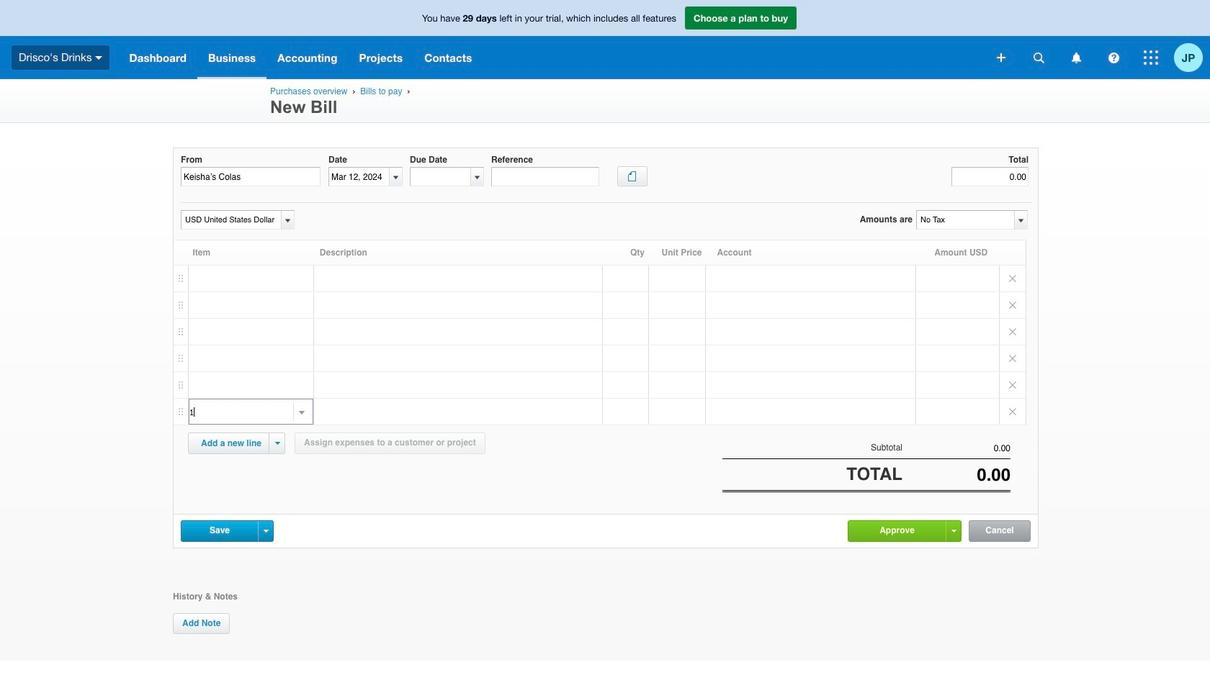 Task type: vqa. For each thing, say whether or not it's contained in the screenshot.
More add line options... image
yes



Task type: describe. For each thing, give the bounding box(es) containing it.
1 delete line item image from the top
[[1000, 266, 1026, 292]]

4 delete line item image from the top
[[1000, 399, 1026, 425]]

3 delete line item image from the top
[[1000, 373, 1026, 398]]

2 horizontal spatial svg image
[[1144, 50, 1159, 65]]

2 delete line item image from the top
[[1000, 293, 1026, 318]]

1 horizontal spatial svg image
[[1034, 52, 1044, 63]]

1 horizontal spatial svg image
[[1072, 52, 1081, 63]]

2 delete line item image from the top
[[1000, 346, 1026, 372]]

more save options... image
[[263, 530, 268, 533]]



Task type: locate. For each thing, give the bounding box(es) containing it.
None text field
[[491, 167, 599, 187], [411, 168, 470, 186], [182, 211, 279, 229], [189, 400, 295, 424], [903, 466, 1011, 486], [491, 167, 599, 187], [411, 168, 470, 186], [182, 211, 279, 229], [189, 400, 295, 424], [903, 466, 1011, 486]]

None text field
[[181, 167, 321, 187], [952, 167, 1029, 187], [329, 168, 389, 186], [917, 211, 1014, 229], [903, 444, 1011, 454], [181, 167, 321, 187], [952, 167, 1029, 187], [329, 168, 389, 186], [917, 211, 1014, 229], [903, 444, 1011, 454]]

0 horizontal spatial svg image
[[95, 56, 103, 60]]

delete line item image
[[1000, 266, 1026, 292], [1000, 293, 1026, 318]]

1 delete line item image from the top
[[1000, 319, 1026, 345]]

2 horizontal spatial svg image
[[1108, 52, 1119, 63]]

delete line item image
[[1000, 319, 1026, 345], [1000, 346, 1026, 372], [1000, 373, 1026, 398], [1000, 399, 1026, 425]]

svg image
[[1144, 50, 1159, 65], [1072, 52, 1081, 63], [997, 53, 1006, 62]]

1 vertical spatial delete line item image
[[1000, 293, 1026, 318]]

0 vertical spatial delete line item image
[[1000, 266, 1026, 292]]

0 horizontal spatial svg image
[[997, 53, 1006, 62]]

svg image
[[1034, 52, 1044, 63], [1108, 52, 1119, 63], [95, 56, 103, 60]]

more approve options... image
[[951, 530, 956, 533]]

banner
[[0, 0, 1210, 79]]

more add line options... image
[[275, 442, 280, 445]]



